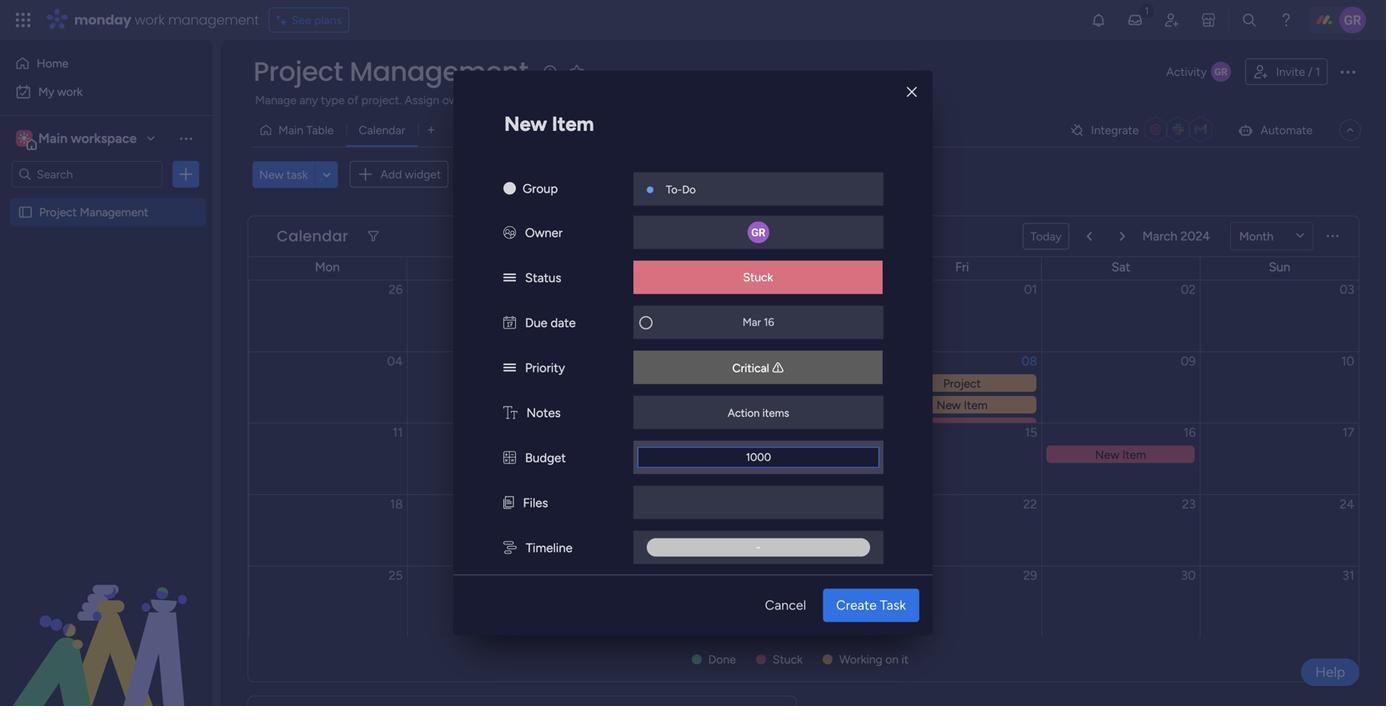 Task type: locate. For each thing, give the bounding box(es) containing it.
dapulse timeline column image
[[503, 541, 517, 556]]

project
[[253, 53, 343, 90], [39, 205, 77, 219]]

1
[[1316, 65, 1320, 79]]

1 image
[[1140, 1, 1155, 20]]

main
[[278, 123, 303, 137], [38, 130, 68, 146]]

mar 16
[[743, 316, 774, 329]]

wed
[[632, 260, 658, 275]]

new for new item
[[504, 112, 547, 136]]

help image
[[1278, 12, 1295, 28]]

1 vertical spatial project management
[[39, 205, 148, 219]]

project up any on the left top
[[253, 53, 343, 90]]

lottie animation image
[[0, 538, 213, 706]]

workspace selection element
[[16, 128, 139, 150]]

0 vertical spatial project
[[253, 53, 343, 90]]

thu
[[793, 260, 814, 275]]

project management
[[253, 53, 528, 90], [39, 205, 148, 219]]

my
[[38, 85, 54, 99]]

v2 status image for priority
[[503, 361, 516, 376]]

1 horizontal spatial of
[[634, 93, 645, 107]]

type
[[321, 93, 345, 107]]

critical
[[732, 361, 769, 375]]

1 of from the left
[[348, 93, 359, 107]]

calendar for the calendar field
[[277, 225, 348, 247]]

project right public board image at the top left
[[39, 205, 77, 219]]

calendar
[[359, 123, 405, 137], [277, 225, 348, 247]]

angle down image
[[323, 168, 331, 181]]

1 vertical spatial project
[[39, 205, 77, 219]]

1 horizontal spatial new
[[504, 112, 547, 136]]

help
[[1316, 664, 1345, 681]]

1 vertical spatial v2 status image
[[503, 361, 516, 376]]

monday
[[74, 10, 131, 29]]

task
[[880, 598, 906, 613]]

1 vertical spatial work
[[57, 85, 83, 99]]

budget
[[525, 451, 566, 466]]

2024
[[1181, 229, 1210, 244]]

home link
[[10, 50, 203, 77]]

public board image
[[18, 204, 33, 220]]

0 horizontal spatial of
[[348, 93, 359, 107]]

0 vertical spatial management
[[350, 53, 528, 90]]

new
[[504, 112, 547, 136], [259, 167, 284, 182]]

work
[[135, 10, 165, 29], [57, 85, 83, 99]]

calendar down project. on the top left of the page
[[359, 123, 405, 137]]

1 horizontal spatial main
[[278, 123, 303, 137]]

lottie animation element
[[0, 538, 213, 706]]

calendar for "calendar" button
[[359, 123, 405, 137]]

0 vertical spatial project management
[[253, 53, 528, 90]]

0 vertical spatial calendar
[[359, 123, 405, 137]]

create task button
[[823, 589, 919, 622]]

0 horizontal spatial project management
[[39, 205, 148, 219]]

of right type
[[348, 93, 359, 107]]

management
[[350, 53, 528, 90], [80, 205, 148, 219]]

critical ⚠️️
[[732, 361, 784, 375]]

⚠️️
[[772, 361, 784, 375]]

work for my
[[57, 85, 83, 99]]

working on it
[[839, 652, 909, 666]]

work for monday
[[135, 10, 165, 29]]

new task
[[259, 167, 308, 182]]

main right workspace icon
[[38, 130, 68, 146]]

search everything image
[[1241, 12, 1258, 28]]

management inside list box
[[80, 205, 148, 219]]

1 horizontal spatial calendar
[[359, 123, 405, 137]]

1 v2 status image from the top
[[503, 271, 516, 286]]

arrow down image
[[672, 164, 692, 184]]

management up assign
[[350, 53, 528, 90]]

fri
[[955, 260, 969, 275]]

task
[[287, 167, 308, 182]]

add to favorites image
[[568, 63, 585, 80]]

to-
[[666, 183, 682, 196]]

project management up project. on the top left of the page
[[253, 53, 528, 90]]

plans
[[314, 13, 342, 27]]

to-do
[[666, 183, 696, 196]]

v2 status image
[[503, 271, 516, 286], [503, 361, 516, 376]]

project management down 'search in workspace' field
[[39, 205, 148, 219]]

my work link
[[10, 78, 203, 105]]

0 vertical spatial stuck
[[743, 270, 773, 284]]

stuck
[[743, 270, 773, 284], [773, 652, 803, 666]]

of
[[348, 93, 359, 107], [634, 93, 645, 107]]

0 horizontal spatial calendar
[[277, 225, 348, 247]]

keep
[[577, 93, 602, 107]]

0 horizontal spatial new
[[259, 167, 284, 182]]

1 vertical spatial management
[[80, 205, 148, 219]]

due
[[525, 316, 548, 331]]

main workspace
[[38, 130, 137, 146]]

None field
[[638, 447, 879, 468]]

of right track
[[634, 93, 645, 107]]

my work
[[38, 85, 83, 99]]

1 horizontal spatial project
[[253, 53, 343, 90]]

1 vertical spatial new
[[259, 167, 284, 182]]

1 horizontal spatial work
[[135, 10, 165, 29]]

sun
[[1269, 260, 1291, 275]]

more dots image
[[1327, 230, 1339, 242]]

new inside dialog
[[504, 112, 547, 136]]

new left task
[[259, 167, 284, 182]]

workspace image
[[16, 129, 33, 148]]

0 vertical spatial work
[[135, 10, 165, 29]]

notifications image
[[1090, 12, 1107, 28]]

project.
[[361, 93, 402, 107]]

0 horizontal spatial main
[[38, 130, 68, 146]]

v2 status image left priority
[[503, 361, 516, 376]]

calendar inside field
[[277, 225, 348, 247]]

0 horizontal spatial management
[[80, 205, 148, 219]]

integrate button
[[1063, 113, 1224, 148]]

today button
[[1023, 223, 1069, 250]]

option
[[0, 197, 213, 200]]

collapse board header image
[[1344, 123, 1357, 137]]

month
[[1240, 229, 1274, 243]]

0 horizontal spatial work
[[57, 85, 83, 99]]

1 vertical spatial calendar
[[277, 225, 348, 247]]

0 vertical spatial new
[[504, 112, 547, 136]]

create task
[[836, 598, 906, 613]]

work right monday
[[135, 10, 165, 29]]

date
[[551, 316, 576, 331]]

mon
[[315, 260, 340, 275]]

main left table
[[278, 123, 303, 137]]

2 v2 status image from the top
[[503, 361, 516, 376]]

my work option
[[10, 78, 203, 105]]

v2 status image for status
[[503, 271, 516, 286]]

filter button
[[613, 161, 692, 188]]

new down the timelines
[[504, 112, 547, 136]]

calendar inside "calendar" button
[[359, 123, 405, 137]]

work inside option
[[57, 85, 83, 99]]

work right the my
[[57, 85, 83, 99]]

owners,
[[442, 93, 483, 107]]

close image
[[907, 86, 917, 98]]

management down 'search in workspace' field
[[80, 205, 148, 219]]

0 horizontal spatial project
[[39, 205, 77, 219]]

see plans
[[292, 13, 342, 27]]

automate button
[[1231, 117, 1320, 143]]

your
[[683, 93, 707, 107]]

calendar up mon
[[277, 225, 348, 247]]

new inside button
[[259, 167, 284, 182]]

main for main table
[[278, 123, 303, 137]]

do
[[682, 183, 696, 196]]

0 vertical spatial v2 status image
[[503, 271, 516, 286]]

main inside workspace selection element
[[38, 130, 68, 146]]

1 horizontal spatial management
[[350, 53, 528, 90]]

main inside button
[[278, 123, 303, 137]]

stuck up mar 16
[[743, 270, 773, 284]]

v2 file column image
[[503, 496, 514, 511]]

v2 status image left status
[[503, 271, 516, 286]]

manage any type of project. assign owners, set timelines and keep track of where your project stands.
[[255, 93, 787, 107]]

stuck down 'cancel' button
[[773, 652, 803, 666]]



Task type: describe. For each thing, give the bounding box(es) containing it.
activity
[[1166, 65, 1207, 79]]

items
[[763, 407, 789, 420]]

timeline
[[526, 541, 573, 556]]

update feed image
[[1127, 12, 1144, 28]]

new task button
[[253, 161, 315, 188]]

1 horizontal spatial project management
[[253, 53, 528, 90]]

none field inside new item dialog
[[638, 447, 879, 468]]

see
[[292, 13, 311, 27]]

management
[[168, 10, 259, 29]]

on
[[886, 652, 899, 666]]

2 of from the left
[[634, 93, 645, 107]]

any
[[299, 93, 318, 107]]

add widget button
[[350, 161, 449, 188]]

sat
[[1112, 260, 1130, 275]]

action items
[[728, 407, 789, 420]]

home
[[37, 56, 69, 70]]

v2 multiple person column image
[[503, 226, 516, 241]]

select product image
[[15, 12, 32, 28]]

table
[[306, 123, 334, 137]]

project management inside list box
[[39, 205, 148, 219]]

files
[[523, 496, 548, 511]]

16
[[764, 316, 774, 329]]

main table
[[278, 123, 334, 137]]

Search in workspace field
[[35, 165, 139, 184]]

invite
[[1276, 65, 1305, 79]]

invite / 1 button
[[1245, 58, 1328, 85]]

item
[[552, 112, 594, 136]]

manage
[[255, 93, 297, 107]]

assign
[[405, 93, 439, 107]]

march 2024
[[1143, 229, 1210, 244]]

march
[[1143, 229, 1178, 244]]

dapulse date column image
[[503, 316, 516, 331]]

Project Management field
[[249, 53, 533, 90]]

where
[[648, 93, 681, 107]]

Calendar field
[[273, 225, 352, 247]]

mar
[[743, 316, 761, 329]]

automate
[[1261, 123, 1313, 137]]

add view image
[[428, 124, 435, 136]]

monday work management
[[74, 10, 259, 29]]

stands.
[[750, 93, 787, 107]]

status
[[525, 271, 561, 286]]

project management list box
[[0, 195, 213, 451]]

due date
[[525, 316, 576, 331]]

home option
[[10, 50, 203, 77]]

create
[[836, 598, 877, 613]]

project inside project management list box
[[39, 205, 77, 219]]

cancel
[[765, 598, 806, 613]]

workspace image
[[18, 129, 30, 148]]

stuck inside new item dialog
[[743, 270, 773, 284]]

widget
[[405, 167, 441, 181]]

and
[[555, 93, 574, 107]]

group
[[523, 181, 558, 196]]

timelines
[[505, 93, 552, 107]]

main workspace button
[[12, 124, 163, 153]]

1 vertical spatial stuck
[[773, 652, 803, 666]]

filter
[[640, 167, 666, 182]]

owner
[[525, 226, 563, 241]]

add
[[380, 167, 402, 181]]

dapulse text column image
[[503, 406, 517, 421]]

manage any type of project. assign owners, set timelines and keep track of where your project stands. button
[[253, 90, 812, 110]]

main for main workspace
[[38, 130, 68, 146]]

priority
[[525, 361, 565, 376]]

new item
[[504, 112, 594, 136]]

v2 sun image
[[503, 181, 516, 196]]

list arrow image
[[1120, 231, 1125, 242]]

list arrow image
[[1087, 231, 1092, 242]]

it
[[902, 652, 909, 666]]

greg robinson image
[[1340, 7, 1366, 33]]

calendar button
[[346, 117, 418, 143]]

integrate
[[1091, 123, 1139, 137]]

new for new task
[[259, 167, 284, 182]]

invite / 1
[[1276, 65, 1320, 79]]

workspace
[[71, 130, 137, 146]]

action
[[728, 407, 760, 420]]

show board description image
[[540, 63, 560, 80]]

track
[[605, 93, 631, 107]]

add widget
[[380, 167, 441, 181]]

cancel button
[[752, 589, 820, 622]]

see plans button
[[269, 8, 349, 33]]

project
[[710, 93, 747, 107]]

set
[[486, 93, 502, 107]]

/
[[1308, 65, 1313, 79]]

new item dialog
[[453, 71, 933, 635]]

notes
[[527, 406, 561, 421]]

help button
[[1301, 659, 1360, 686]]

today
[[1030, 229, 1062, 243]]

Search field
[[477, 163, 527, 186]]

dapulse numbers column image
[[503, 451, 516, 466]]

working
[[839, 652, 883, 666]]

monday marketplace image
[[1200, 12, 1217, 28]]

done
[[708, 652, 736, 666]]

invite members image
[[1164, 12, 1180, 28]]

main table button
[[253, 117, 346, 143]]

activity button
[[1160, 58, 1239, 85]]



Task type: vqa. For each thing, say whether or not it's contained in the screenshot.
for example, project proposal text field in the top of the page
no



